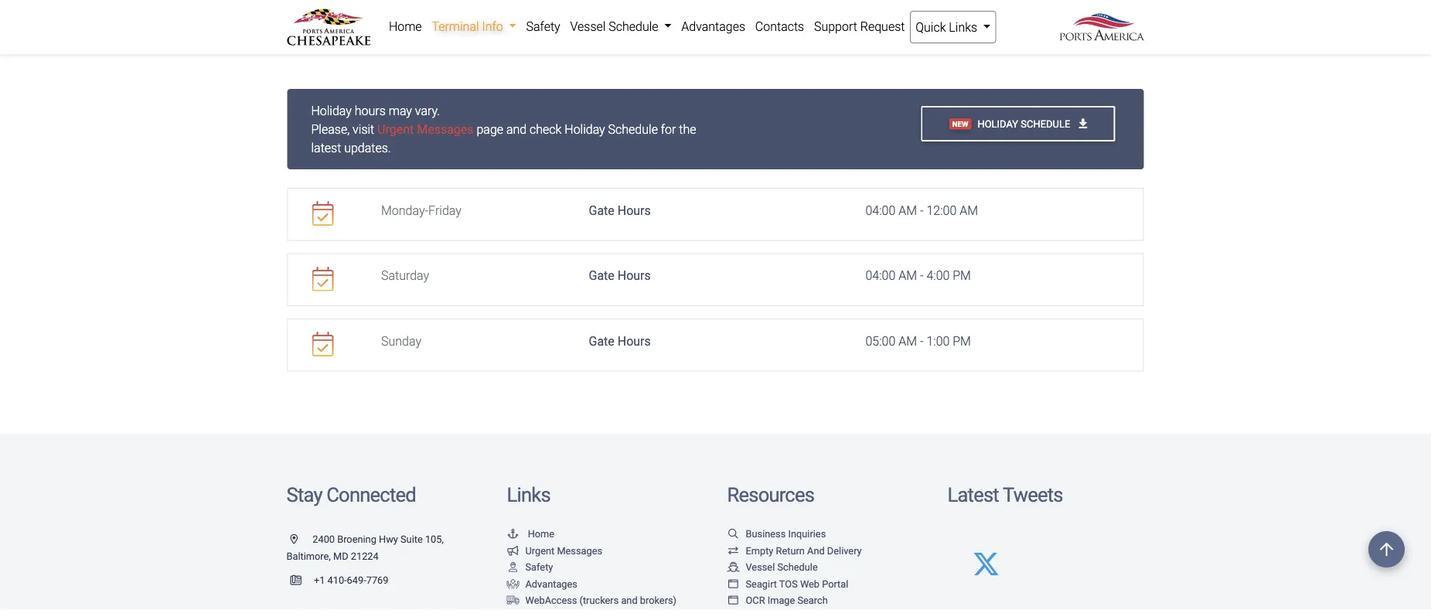 Task type: locate. For each thing, give the bounding box(es) containing it.
terminal
[[633, 15, 680, 30], [432, 19, 479, 34]]

page and check holiday schedule for the latest updates.
[[311, 122, 697, 155]]

0 vertical spatial -
[[920, 203, 924, 218]]

0 horizontal spatial terminal
[[432, 19, 479, 34]]

webaccess (truckers and brokers) link
[[507, 595, 677, 607]]

0 horizontal spatial facility
[[313, 15, 350, 30]]

support request
[[814, 19, 905, 34]]

1 browser image from the top
[[727, 579, 740, 589]]

1 vertical spatial and
[[621, 595, 638, 607]]

1 vertical spatial home
[[528, 528, 555, 540]]

1 horizontal spatial holiday
[[565, 122, 605, 137]]

browser image
[[727, 579, 740, 589], [727, 596, 740, 606]]

schedule left for
[[608, 122, 658, 137]]

holiday inside holiday hours may vary. please, visit urgent messages
[[311, 103, 352, 118]]

105,
[[425, 534, 444, 545]]

gate for monday-friday
[[589, 203, 615, 218]]

04:00 left 4:00
[[866, 268, 896, 283]]

1 horizontal spatial messages
[[557, 545, 603, 556]]

map
[[683, 15, 707, 30]]

info inside tab list
[[353, 15, 375, 30]]

advantages link left contacts
[[677, 11, 751, 42]]

am left 12:00
[[899, 203, 917, 218]]

0 horizontal spatial messages
[[417, 122, 474, 137]]

quick
[[916, 20, 946, 34]]

messages up webaccess (truckers and brokers) link
[[557, 545, 603, 556]]

0 vertical spatial 04:00
[[866, 203, 896, 218]]

1 horizontal spatial facility
[[414, 15, 452, 30]]

browser image for seagirt
[[727, 579, 740, 589]]

am for 1:00
[[899, 334, 917, 349]]

pm for 05:00 am - 1:00 pm
[[953, 334, 971, 349]]

hand receiving image
[[507, 579, 519, 589]]

0 vertical spatial advantages
[[682, 19, 746, 34]]

links up anchor image
[[507, 483, 551, 507]]

safety link right details
[[521, 11, 565, 42]]

home link right facility info on the left of page
[[384, 11, 427, 42]]

2 vertical spatial -
[[920, 334, 924, 349]]

facility inside facility info link
[[313, 15, 350, 30]]

facility info
[[313, 15, 375, 30]]

vessel schedule
[[570, 19, 662, 34], [746, 562, 818, 573]]

facility left details
[[414, 15, 452, 30]]

1:00
[[927, 334, 950, 349]]

terminal info link
[[427, 11, 521, 42]]

delivery
[[827, 545, 862, 556]]

empty
[[746, 545, 774, 556]]

and inside page and check holiday schedule for the latest updates.
[[507, 122, 527, 137]]

0 vertical spatial home
[[389, 19, 422, 34]]

0 horizontal spatial info
[[353, 15, 375, 30]]

2 browser image from the top
[[727, 596, 740, 606]]

1 vertical spatial home link
[[507, 528, 555, 540]]

1 vertical spatial pm
[[953, 334, 971, 349]]

browser image for ocr
[[727, 596, 740, 606]]

web
[[800, 578, 820, 590]]

2 04:00 from the top
[[866, 268, 896, 283]]

page
[[477, 122, 504, 137]]

safety right terminal info link
[[526, 19, 561, 34]]

1 vertical spatial urgent
[[526, 545, 555, 556]]

twitter square image
[[350, 608, 367, 610]]

0 horizontal spatial holiday
[[311, 103, 352, 118]]

(truckers
[[580, 595, 619, 607]]

0 vertical spatial vessel schedule
[[570, 19, 662, 34]]

webaccess (truckers and brokers)
[[526, 595, 677, 607]]

home right facility info on the left of page
[[389, 19, 422, 34]]

gate inside 'link'
[[532, 15, 557, 30]]

links right quick at the top of page
[[949, 20, 978, 34]]

exchange image
[[727, 546, 740, 556]]

1 horizontal spatial and
[[621, 595, 638, 607]]

visit
[[353, 122, 375, 137]]

- left 12:00
[[920, 203, 924, 218]]

browser image down 'ship' icon
[[727, 579, 740, 589]]

gate
[[532, 15, 557, 30], [589, 203, 615, 218], [589, 268, 615, 283], [589, 334, 615, 349]]

vary.
[[415, 103, 440, 118]]

gate hours for saturday
[[589, 268, 651, 283]]

vessel
[[570, 19, 606, 34], [746, 562, 775, 573]]

0 horizontal spatial advantages link
[[507, 578, 578, 590]]

0 vertical spatial pm
[[953, 268, 971, 283]]

stay
[[287, 483, 322, 507]]

holiday right new
[[978, 118, 1019, 129]]

0 horizontal spatial home link
[[384, 11, 427, 42]]

ship image
[[727, 562, 740, 572]]

4:00
[[927, 268, 950, 283]]

gate hours inside 'link'
[[532, 15, 593, 30]]

tab panel
[[287, 89, 1144, 372]]

0 vertical spatial urgent
[[378, 122, 414, 137]]

home right anchor image
[[528, 528, 555, 540]]

1 vertical spatial browser image
[[727, 596, 740, 606]]

am right 05:00 in the right bottom of the page
[[899, 334, 917, 349]]

1 horizontal spatial home link
[[507, 528, 555, 540]]

1 horizontal spatial advantages link
[[677, 11, 751, 42]]

contacts link
[[751, 11, 810, 42]]

business inquiries link
[[727, 528, 826, 540]]

and
[[808, 545, 825, 556]]

and right page
[[507, 122, 527, 137]]

vessel schedule link up seagirt
[[727, 562, 818, 573]]

ocr image search link
[[727, 595, 828, 607]]

04:00 left 12:00
[[866, 203, 896, 218]]

go to top image
[[1369, 531, 1405, 568]]

1 horizontal spatial vessel schedule
[[746, 562, 818, 573]]

holiday
[[311, 103, 352, 118], [978, 118, 1019, 129], [565, 122, 605, 137]]

suite
[[401, 534, 423, 545]]

- left 4:00
[[920, 268, 924, 283]]

holiday schedule
[[978, 118, 1073, 129]]

0 horizontal spatial urgent messages link
[[378, 122, 474, 137]]

+1 410-649-7769
[[314, 575, 389, 586]]

tos
[[780, 578, 798, 590]]

facebook square image
[[311, 608, 329, 610]]

safety link
[[521, 11, 565, 42], [507, 562, 553, 573]]

home
[[389, 19, 422, 34], [528, 528, 555, 540]]

check
[[530, 122, 562, 137]]

- for 4:00
[[920, 268, 924, 283]]

hwy
[[379, 534, 398, 545]]

safety link up hand receiving icon
[[507, 562, 553, 573]]

holiday up "please,"
[[311, 103, 352, 118]]

terminal for terminal map
[[633, 15, 680, 30]]

support request link
[[810, 11, 910, 42]]

info for terminal info
[[482, 19, 503, 34]]

safety right the user hard hat icon
[[526, 562, 553, 573]]

gate hours for sunday
[[589, 334, 651, 349]]

05:00 am - 1:00 pm
[[866, 334, 971, 349]]

0 horizontal spatial and
[[507, 122, 527, 137]]

pm right 4:00
[[953, 268, 971, 283]]

0 vertical spatial vessel
[[570, 19, 606, 34]]

vessel schedule link left map at the left top
[[565, 11, 677, 42]]

safety
[[526, 19, 561, 34], [526, 562, 553, 573]]

urgent down may
[[378, 122, 414, 137]]

2 facility from the left
[[414, 15, 452, 30]]

return
[[776, 545, 805, 556]]

2400 broening hwy suite 105, baltimore, md 21224 link
[[287, 534, 444, 562]]

0 vertical spatial urgent messages link
[[378, 122, 474, 137]]

am
[[899, 203, 917, 218], [960, 203, 978, 218], [899, 268, 917, 283], [899, 334, 917, 349]]

home link for the bottom 'safety' link
[[507, 528, 555, 540]]

am for 4:00
[[899, 268, 917, 283]]

saturday
[[381, 268, 429, 283]]

2400
[[313, 534, 335, 545]]

webaccess
[[526, 595, 577, 607]]

1 pm from the top
[[953, 268, 971, 283]]

0 vertical spatial messages
[[417, 122, 474, 137]]

info
[[353, 15, 375, 30], [482, 19, 503, 34]]

am left 4:00
[[899, 268, 917, 283]]

pm right 1:00
[[953, 334, 971, 349]]

urgent messages link down vary.
[[378, 122, 474, 137]]

04:00 for 04:00 am - 12:00 am
[[866, 203, 896, 218]]

+1
[[314, 575, 325, 586]]

1 horizontal spatial terminal
[[633, 15, 680, 30]]

linkedin image
[[389, 608, 406, 610]]

hours inside 'link'
[[560, 15, 593, 30]]

3 - from the top
[[920, 334, 924, 349]]

1 vertical spatial vessel schedule
[[746, 562, 818, 573]]

0 vertical spatial vessel schedule link
[[565, 11, 677, 42]]

and left the 'brokers)'
[[621, 595, 638, 607]]

monday-
[[381, 203, 429, 218]]

brokers)
[[640, 595, 677, 607]]

urgent messages link up the user hard hat icon
[[507, 545, 603, 556]]

- left 1:00
[[920, 334, 924, 349]]

1 vertical spatial urgent messages link
[[507, 545, 603, 556]]

pm for 04:00 am - 4:00 pm
[[953, 268, 971, 283]]

sunday
[[381, 334, 422, 349]]

schedule
[[609, 19, 659, 34], [1021, 118, 1071, 129], [608, 122, 658, 137], [778, 562, 818, 573]]

1 horizontal spatial vessel schedule link
[[727, 562, 818, 573]]

1 vertical spatial advantages
[[526, 578, 578, 590]]

0 horizontal spatial urgent
[[378, 122, 414, 137]]

gate hours for monday-friday
[[589, 203, 651, 218]]

1 facility from the left
[[313, 15, 350, 30]]

1 horizontal spatial urgent messages link
[[507, 545, 603, 556]]

1 vertical spatial vessel
[[746, 562, 775, 573]]

advantages up webaccess
[[526, 578, 578, 590]]

advantages link up webaccess
[[507, 578, 578, 590]]

0 vertical spatial home link
[[384, 11, 427, 42]]

pm
[[953, 268, 971, 283], [953, 334, 971, 349]]

browser image inside the ocr image search link
[[727, 596, 740, 606]]

home inside the home link
[[389, 19, 422, 34]]

0 horizontal spatial vessel
[[570, 19, 606, 34]]

1 horizontal spatial info
[[482, 19, 503, 34]]

1 vertical spatial safety
[[526, 562, 553, 573]]

1 vertical spatial 04:00
[[866, 268, 896, 283]]

latest tweets
[[948, 483, 1063, 507]]

gate hours
[[532, 15, 593, 30], [589, 203, 651, 218], [589, 268, 651, 283], [589, 334, 651, 349]]

business
[[746, 528, 786, 540]]

md
[[333, 550, 349, 562]]

0 horizontal spatial home
[[389, 19, 422, 34]]

home link up bullhorn image
[[507, 528, 555, 540]]

info for facility info
[[353, 15, 375, 30]]

urgent right bullhorn image
[[526, 545, 555, 556]]

urgent
[[378, 122, 414, 137], [526, 545, 555, 556]]

0 vertical spatial browser image
[[727, 579, 740, 589]]

hours
[[560, 15, 593, 30], [618, 203, 651, 218], [618, 268, 651, 283], [618, 334, 651, 349]]

0 horizontal spatial advantages
[[526, 578, 578, 590]]

schedule inside page and check holiday schedule for the latest updates.
[[608, 122, 658, 137]]

0 vertical spatial advantages link
[[677, 11, 751, 42]]

vessel schedule link
[[565, 11, 677, 42], [727, 562, 818, 573]]

0 vertical spatial links
[[949, 20, 978, 34]]

2 horizontal spatial holiday
[[978, 118, 1019, 129]]

advantages link
[[677, 11, 751, 42], [507, 578, 578, 590]]

1 04:00 from the top
[[866, 203, 896, 218]]

browser image left ocr
[[727, 596, 740, 606]]

- for 1:00
[[920, 334, 924, 349]]

links
[[949, 20, 978, 34], [507, 483, 551, 507]]

0 horizontal spatial vessel schedule link
[[565, 11, 677, 42]]

advantages left contacts
[[682, 19, 746, 34]]

gate for saturday
[[589, 268, 615, 283]]

advantages
[[682, 19, 746, 34], [526, 578, 578, 590]]

tab list
[[293, 0, 1145, 46]]

2 pm from the top
[[953, 334, 971, 349]]

hours for monday-friday
[[618, 203, 651, 218]]

home link
[[384, 11, 427, 42], [507, 528, 555, 540]]

1 vertical spatial links
[[507, 483, 551, 507]]

holiday for holiday schedule
[[978, 118, 1019, 129]]

quick links link
[[910, 11, 997, 43]]

1 horizontal spatial links
[[949, 20, 978, 34]]

terminal inside 'link'
[[633, 15, 680, 30]]

browser image inside seagirt tos web portal link
[[727, 579, 740, 589]]

0 vertical spatial and
[[507, 122, 527, 137]]

messages down vary.
[[417, 122, 474, 137]]

facility down info square image
[[313, 15, 350, 30]]

tweets
[[1003, 483, 1063, 507]]

2 - from the top
[[920, 268, 924, 283]]

am for 12:00
[[899, 203, 917, 218]]

and
[[507, 122, 527, 137], [621, 595, 638, 607]]

1 - from the top
[[920, 203, 924, 218]]

21224
[[351, 550, 379, 562]]

stay connected
[[287, 483, 416, 507]]

1 vertical spatial -
[[920, 268, 924, 283]]

facility inside facility details 'link'
[[414, 15, 452, 30]]

holiday right check on the top of page
[[565, 122, 605, 137]]



Task type: describe. For each thing, give the bounding box(es) containing it.
facility for facility details
[[414, 15, 452, 30]]

new
[[953, 119, 969, 128]]

0 vertical spatial safety link
[[521, 11, 565, 42]]

quick links
[[916, 20, 981, 34]]

terminal info
[[432, 19, 506, 34]]

request
[[861, 19, 905, 34]]

the
[[679, 122, 697, 137]]

410-
[[328, 575, 347, 586]]

bullhorn image
[[507, 546, 519, 556]]

urgent inside holiday hours may vary. please, visit urgent messages
[[378, 122, 414, 137]]

updates.
[[344, 140, 391, 155]]

+1 410-649-7769 link
[[287, 575, 389, 586]]

04:00 am - 4:00 pm
[[866, 268, 971, 283]]

messages inside holiday hours may vary. please, visit urgent messages
[[417, 122, 474, 137]]

facility info link
[[300, 0, 387, 38]]

empty return and delivery link
[[727, 545, 862, 556]]

gate for sunday
[[589, 334, 615, 349]]

649-
[[347, 575, 366, 586]]

info square image
[[333, 0, 354, 12]]

holiday for holiday hours may vary. please, visit urgent messages
[[311, 103, 352, 118]]

1 vertical spatial advantages link
[[507, 578, 578, 590]]

urgent messages
[[526, 545, 603, 556]]

seagirt
[[746, 578, 777, 590]]

2400 broening hwy suite 105, baltimore, md 21224
[[287, 534, 444, 562]]

empty return and delivery
[[746, 545, 862, 556]]

hours
[[355, 103, 386, 118]]

details
[[455, 15, 492, 30]]

04:00 for 04:00 am - 4:00 pm
[[866, 268, 896, 283]]

1 vertical spatial safety link
[[507, 562, 553, 573]]

arrow alt to bottom image
[[1079, 118, 1088, 129]]

truck container image
[[507, 596, 519, 606]]

image
[[768, 595, 795, 607]]

hours for saturday
[[618, 268, 651, 283]]

terminal map link
[[620, 0, 720, 38]]

connected
[[327, 483, 416, 507]]

ocr
[[746, 595, 765, 607]]

vessel inside the vessel schedule link
[[570, 19, 606, 34]]

map marker alt image
[[290, 534, 310, 544]]

business inquiries
[[746, 528, 826, 540]]

holiday inside page and check holiday schedule for the latest updates.
[[565, 122, 605, 137]]

05:00
[[866, 334, 896, 349]]

search
[[798, 595, 828, 607]]

home link for the topmost 'safety' link
[[384, 11, 427, 42]]

portal
[[822, 578, 849, 590]]

0 vertical spatial safety
[[526, 19, 561, 34]]

latest
[[948, 483, 999, 507]]

tab panel containing holiday hours may vary.
[[287, 89, 1144, 372]]

facility for facility info
[[313, 15, 350, 30]]

latest
[[311, 140, 341, 155]]

resources
[[727, 483, 815, 507]]

am right 12:00
[[960, 203, 978, 218]]

please,
[[311, 122, 350, 137]]

- for 12:00
[[920, 203, 924, 218]]

baltimore,
[[287, 550, 331, 562]]

search image
[[727, 529, 740, 539]]

tab list containing facility info
[[293, 0, 1145, 46]]

0 horizontal spatial vessel schedule
[[570, 19, 662, 34]]

may
[[389, 103, 412, 118]]

anchor image
[[507, 529, 519, 539]]

1 horizontal spatial urgent
[[526, 545, 555, 556]]

user hard hat image
[[507, 562, 519, 572]]

schedule up seagirt tos web portal
[[778, 562, 818, 573]]

terminal map
[[633, 15, 707, 30]]

terminal for terminal info
[[432, 19, 479, 34]]

1 horizontal spatial vessel
[[746, 562, 775, 573]]

hours for sunday
[[618, 334, 651, 349]]

holiday hours may vary. please, visit urgent messages
[[311, 103, 474, 137]]

contacts
[[756, 19, 805, 34]]

broening
[[337, 534, 377, 545]]

monday-friday
[[381, 203, 462, 218]]

12:00
[[927, 203, 957, 218]]

ocr image search
[[746, 595, 828, 607]]

7769
[[366, 575, 389, 586]]

gate hours link
[[519, 0, 605, 38]]

for
[[661, 122, 676, 137]]

inquiries
[[789, 528, 826, 540]]

1 vertical spatial vessel schedule link
[[727, 562, 818, 573]]

1 horizontal spatial home
[[528, 528, 555, 540]]

0 horizontal spatial links
[[507, 483, 551, 507]]

facility details
[[414, 15, 492, 30]]

1 horizontal spatial advantages
[[682, 19, 746, 34]]

friday
[[429, 203, 462, 218]]

support
[[814, 19, 858, 34]]

seagirt tos web portal
[[746, 578, 849, 590]]

04:00 am - 12:00 am
[[866, 203, 978, 218]]

facility details link
[[402, 0, 504, 38]]

1 vertical spatial messages
[[557, 545, 603, 556]]

schedule left arrow alt to bottom image
[[1021, 118, 1071, 129]]

phone office image
[[290, 575, 314, 585]]

seagirt tos web portal link
[[727, 578, 849, 590]]

schedule left map at the left top
[[609, 19, 659, 34]]



Task type: vqa. For each thing, say whether or not it's contained in the screenshot.
fourth 23:59
no



